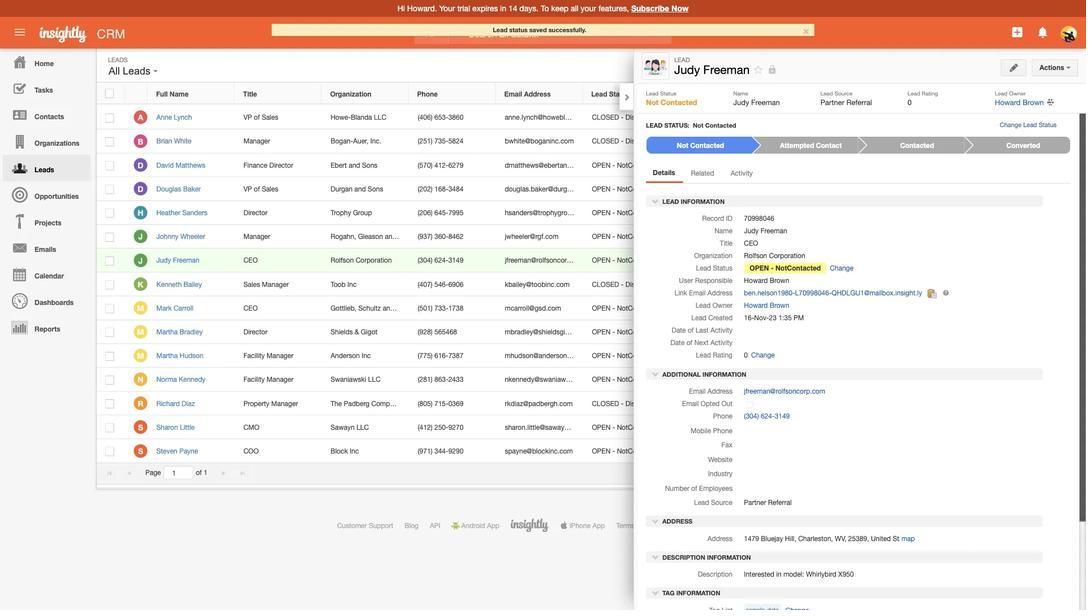 Task type: vqa. For each thing, say whether or not it's contained in the screenshot.
1
yes



Task type: locate. For each thing, give the bounding box(es) containing it.
1:35 for jfreeman@rolfsoncorp.com
[[713, 257, 727, 265]]

3 closed from the top
[[592, 280, 619, 288]]

toob inc
[[331, 280, 357, 288]]

(304) up (407)
[[418, 257, 433, 265]]

m row
[[97, 297, 913, 321], [97, 321, 913, 344], [97, 344, 913, 368]]

name down id
[[715, 227, 733, 235]]

d row down bwhite@boganinc.com
[[97, 154, 913, 177]]

whirlybird
[[806, 571, 836, 579]]

open - notcontacted cell for douglas.baker@durganandsons.com
[[583, 177, 670, 201]]

howard inside a row
[[778, 113, 802, 121]]

b link
[[134, 135, 147, 148]]

brown for kbailey@toobinc.com
[[804, 280, 823, 288]]

1 disqualified from the top
[[625, 113, 661, 121]]

of 1
[[196, 469, 207, 477]]

1 horizontal spatial lead status
[[696, 265, 733, 272]]

10 follow image from the top
[[865, 447, 876, 458]]

0 vertical spatial j link
[[134, 230, 147, 244]]

information for description information
[[707, 554, 751, 562]]

llc inside a row
[[374, 113, 386, 121]]

1 horizontal spatial 3149
[[775, 413, 790, 420]]

6 16-nov-23 1:35 pm cell from the top
[[670, 249, 769, 273]]

brown inside the n 'row'
[[804, 376, 823, 384]]

0 vertical spatial lead owner
[[995, 90, 1026, 96]]

8 open - notcontacted cell from the top
[[583, 344, 670, 368]]

3149 down 'jfreeman@rolfsoncorp.com' link
[[775, 413, 790, 420]]

1 vertical spatial 3149
[[775, 413, 790, 420]]

additional
[[662, 371, 701, 378]]

brian white link
[[156, 137, 197, 145]]

pm for jfreeman@rolfsoncorp.com
[[729, 257, 739, 265]]

0 inside lead rating 0
[[908, 98, 912, 107]]

1
[[204, 469, 207, 477]]

nov- inside b row
[[689, 137, 704, 145]]

import left /
[[920, 133, 945, 140]]

1 d row from the top
[[97, 154, 913, 177]]

16-nov-23 1:35 pm inside b row
[[679, 137, 739, 145]]

1 vertical spatial ceo cell
[[235, 297, 322, 321]]

2 vp of sales cell from the top
[[235, 177, 322, 201]]

0 horizontal spatial corporation
[[356, 257, 392, 265]]

h link
[[134, 206, 147, 220]]

3 closed - disqualified cell from the top
[[583, 273, 670, 297]]

follow image inside h row
[[865, 208, 876, 219]]

row group
[[97, 106, 913, 464]]

howard brown link for mhudson@andersoninc.com
[[778, 352, 823, 360]]

nov- for mbradley@shieldsgigot.com
[[689, 328, 704, 336]]

facility manager cell
[[235, 344, 322, 368], [235, 368, 322, 392]]

open - notcontacted for douglas.baker@durganandsons.com
[[592, 185, 660, 193]]

1 director cell from the top
[[235, 201, 322, 225]]

5824
[[448, 137, 463, 145]]

1 16-nov-23 1:35 pm cell from the top
[[670, 106, 769, 130]]

1 j row from the top
[[97, 225, 913, 249]]

3 closed - disqualified from the top
[[592, 400, 661, 408]]

vp
[[243, 113, 252, 121], [243, 185, 252, 193]]

2 open - notcontacted cell from the top
[[583, 177, 670, 201]]

the padberg company cell
[[322, 392, 409, 416]]

ebert and sons
[[331, 161, 377, 169]]

8 16-nov-23 1:35 pm cell from the top
[[670, 297, 769, 321]]

23 up the link email address
[[704, 280, 712, 288]]

information down 1479
[[707, 554, 751, 562]]

chevron down image right terms
[[652, 518, 660, 526]]

1:35
[[713, 113, 727, 121], [713, 137, 727, 145], [713, 185, 727, 193], [713, 209, 727, 217], [713, 233, 727, 241], [713, 257, 727, 265], [713, 280, 727, 288], [713, 304, 727, 312], [778, 314, 792, 322], [713, 328, 727, 336], [713, 352, 727, 360], [713, 376, 727, 384], [713, 400, 727, 408], [713, 424, 727, 432], [713, 448, 727, 455]]

3 open - notcontacted cell from the top
[[583, 201, 670, 225]]

rating up additional information
[[713, 352, 733, 360]]

3149 inside (304) 624-3149 cell
[[448, 257, 463, 265]]

2 vertical spatial ceo
[[243, 304, 258, 312]]

2 j link from the top
[[134, 254, 147, 267]]

12 16-nov-23 1:35 pm cell from the top
[[670, 392, 769, 416]]

2 facility manager cell from the top
[[235, 368, 322, 392]]

lead owner down 'new'
[[995, 90, 1026, 96]]

facility manager inside the n 'row'
[[243, 376, 293, 384]]

1 vertical spatial organization
[[694, 252, 733, 260]]

ceo inside j row
[[243, 257, 258, 265]]

pm for anne.lynch@howeblanda.com
[[729, 113, 739, 121]]

1 horizontal spatial source
[[835, 90, 852, 96]]

1 vertical spatial rating
[[713, 352, 733, 360]]

11 open - notcontacted cell from the top
[[583, 440, 670, 464]]

1 s link from the top
[[134, 421, 147, 434]]

vp of sales cell up finance director cell at the top left
[[235, 106, 322, 130]]

follow image for douglas.baker@durganandsons.com
[[865, 184, 876, 195]]

3 follow image from the top
[[865, 280, 876, 290]]

m row up r row
[[97, 344, 913, 368]]

16-nov-23 1:35 pm down opted
[[679, 424, 739, 432]]

status inside row
[[609, 90, 630, 98]]

1 closed - disqualified cell from the top
[[583, 106, 670, 130]]

0 horizontal spatial not
[[646, 98, 658, 107]]

16- for hsanders@trophygroup.com
[[679, 209, 689, 217]]

name judy freeman
[[733, 90, 780, 107]]

manager for r
[[271, 400, 298, 408]]

open inside the n 'row'
[[592, 376, 611, 384]]

0 vertical spatial organization
[[330, 90, 371, 98]]

nov- up next
[[689, 328, 704, 336]]

change up 'jfreeman@rolfsoncorp.com' link
[[751, 352, 775, 360]]

durgan and sons cell
[[322, 177, 409, 201]]

0 vertical spatial m link
[[134, 302, 147, 315]]

d link
[[134, 158, 147, 172], [134, 182, 147, 196]]

of left 1
[[196, 469, 202, 477]]

closed for k
[[592, 280, 619, 288]]

1:35 inside a row
[[713, 113, 727, 121]]

judy freeman down 70998046 in the right top of the page
[[744, 227, 787, 235]]

16- for mbradley@shieldsgigot.com
[[679, 328, 689, 336]]

23 down lead information
[[704, 209, 712, 217]]

user
[[679, 277, 693, 285]]

(928) 565468 cell
[[409, 321, 496, 344]]

contact
[[816, 141, 842, 149]]

7 follow image from the top
[[865, 375, 876, 386]]

vp of sales cell for a
[[235, 106, 322, 130]]

1 facility manager cell from the top
[[235, 344, 322, 368]]

s for steven payne
[[138, 447, 143, 456]]

2 follow image from the top
[[865, 136, 876, 147]]

16-nov-23 1:35 pm up lead created
[[679, 304, 739, 312]]

5 open - notcontacted cell from the top
[[583, 249, 670, 273]]

vp of sales cell
[[235, 106, 322, 130], [235, 177, 322, 201]]

follow image for anne.lynch@howeblanda.com
[[865, 113, 876, 123]]

phone up (406)
[[417, 90, 438, 98]]

brown inside cell
[[804, 400, 823, 408]]

11 16-nov-23 1:35 pm cell from the top
[[670, 368, 769, 392]]

2 16-nov-23 1:35 pm cell from the top
[[670, 130, 769, 154]]

0 vertical spatial 3149
[[448, 257, 463, 265]]

3 disqualified from the top
[[625, 280, 661, 288]]

0 vertical spatial 624-
[[434, 257, 448, 265]]

23 for rkdiaz@padbergh.com
[[704, 400, 712, 408]]

16-nov-23 1:35 pm cell for spayne@blockinc.com
[[670, 440, 769, 464]]

lead owner
[[995, 90, 1026, 96], [696, 302, 733, 310]]

judy inside name judy freeman
[[733, 98, 749, 107]]

23 down email opted out
[[704, 424, 712, 432]]

description down privacy
[[662, 554, 705, 562]]

not down status:
[[677, 141, 688, 149]]

pm up responsible
[[729, 257, 739, 265]]

nov- inside the n 'row'
[[689, 376, 704, 384]]

565468
[[434, 328, 457, 336]]

open inside h row
[[592, 209, 611, 217]]

director cell
[[235, 201, 322, 225], [235, 321, 322, 344]]

0 horizontal spatial rolfson corporation
[[331, 257, 392, 265]]

1:35 inside r row
[[713, 400, 727, 408]]

1 martha from the top
[[156, 328, 178, 336]]

email left opted
[[682, 400, 699, 408]]

23 up lead status: not contacted at the top right
[[704, 113, 712, 121]]

mhudson@andersoninc.com cell
[[496, 344, 591, 368]]

1 vertical spatial director
[[243, 209, 267, 217]]

2 m link from the top
[[134, 325, 147, 339]]

rolfson corporation inside cell
[[331, 257, 392, 265]]

closed
[[592, 113, 619, 121], [592, 137, 619, 145], [592, 280, 619, 288], [592, 400, 619, 408]]

2 vertical spatial director
[[243, 328, 267, 336]]

pm for hsanders@trophygroup.com
[[729, 209, 739, 217]]

chevron down image for name
[[652, 197, 660, 205]]

howard for jwheeler@rgf.com
[[778, 233, 802, 241]]

0 vertical spatial s link
[[134, 421, 147, 434]]

open - notcontacted inside m row
[[592, 304, 660, 312]]

follow image
[[753, 64, 764, 75], [865, 160, 876, 171], [865, 184, 876, 195], [865, 208, 876, 219], [865, 232, 876, 243], [865, 256, 876, 267]]

0 vertical spatial sales
[[262, 113, 278, 121]]

organization up responsible
[[694, 252, 733, 260]]

16- inside h row
[[679, 209, 689, 217]]

23 inside the n 'row'
[[704, 376, 712, 384]]

2 chevron down image from the top
[[652, 518, 660, 526]]

rolfson corporation cell
[[322, 249, 409, 273]]

3 m from the top
[[137, 352, 144, 361]]

6 open - notcontacted cell from the top
[[583, 297, 670, 321]]

1 vertical spatial chevron down image
[[652, 554, 660, 562]]

open - notcontacted for mcarroll@gsd.com
[[592, 304, 660, 312]]

email
[[504, 90, 522, 98], [689, 289, 706, 297], [689, 388, 706, 396], [682, 400, 699, 408]]

finance director
[[243, 161, 293, 169]]

inc right "anderson"
[[362, 352, 371, 360]]

brian white
[[156, 137, 191, 145]]

1 vertical spatial facility
[[243, 376, 265, 384]]

customer support
[[337, 522, 393, 530]]

brian
[[156, 137, 172, 145]]

manager cell for j
[[235, 225, 322, 249]]

0 vertical spatial vp
[[243, 113, 252, 121]]

(406) 653-3860
[[418, 113, 463, 121]]

7 open - notcontacted cell from the top
[[583, 321, 670, 344]]

anne.lynch@howeblanda.com closed - disqualified
[[505, 113, 661, 121]]

facility manager cell for m
[[235, 344, 322, 368]]

change record owner image
[[1047, 97, 1054, 107]]

0 vertical spatial referral
[[846, 98, 872, 107]]

change link
[[826, 263, 854, 274], [748, 350, 775, 361]]

(304) 624-3149
[[418, 257, 463, 265], [744, 413, 790, 420]]

chevron down image down details link
[[652, 197, 660, 205]]

8 follow image from the top
[[865, 399, 876, 410]]

0 horizontal spatial rating
[[713, 352, 733, 360]]

information for additional information
[[702, 371, 746, 378]]

0 horizontal spatial 3149
[[448, 257, 463, 265]]

1 horizontal spatial not
[[677, 141, 688, 149]]

2 director cell from the top
[[235, 321, 322, 344]]

details link
[[646, 166, 682, 182]]

finance
[[243, 161, 267, 169]]

1:35 inside d row
[[713, 185, 727, 193]]

projects
[[35, 219, 61, 227]]

follow image for nkennedy@swaniawskillc.com
[[865, 375, 876, 386]]

howard brown link for sharon.little@sawayn.com
[[778, 424, 823, 432]]

0 horizontal spatial source
[[711, 499, 733, 507]]

llc for s
[[356, 424, 369, 432]]

3 m row from the top
[[97, 344, 913, 368]]

1 horizontal spatial title
[[720, 240, 733, 248]]

(570) 412-6279 cell
[[409, 154, 496, 177]]

next
[[694, 339, 708, 347]]

7387
[[448, 352, 463, 360]]

715-
[[434, 400, 448, 408]]

freeman down johnny wheeler link
[[173, 257, 199, 265]]

judy inside j row
[[156, 257, 171, 265]]

1 vertical spatial d link
[[134, 182, 147, 196]]

howard for jfreeman@rolfsoncorp.com
[[778, 257, 802, 265]]

pm inside a row
[[729, 113, 739, 121]]

9 open - notcontacted cell from the top
[[583, 368, 670, 392]]

contacts
[[35, 113, 64, 120]]

0 vertical spatial email address
[[504, 90, 551, 98]]

23 inside r row
[[704, 400, 712, 408]]

0 vertical spatial judy freeman
[[674, 63, 750, 77]]

android
[[461, 522, 485, 530]]

1 chevron down image from the top
[[652, 197, 660, 205]]

0 horizontal spatial (304)
[[418, 257, 433, 265]]

4 follow image from the top
[[865, 304, 876, 314]]

brown inside b row
[[804, 137, 823, 145]]

rating left bin
[[922, 90, 938, 96]]

2 s row from the top
[[97, 440, 913, 464]]

70998046
[[744, 215, 774, 223]]

pm inside k row
[[729, 280, 739, 288]]

13 16-nov-23 1:35 pm cell from the top
[[670, 416, 769, 440]]

description down description information
[[698, 571, 733, 579]]

1 vertical spatial j
[[138, 256, 143, 265]]

director cell down finance director cell at the top left
[[235, 201, 322, 225]]

keep
[[551, 4, 568, 13]]

2 j row from the top
[[97, 249, 913, 273]]

howard brown cell
[[769, 392, 856, 416]]

inc inside k row
[[347, 280, 357, 288]]

1 manager cell from the top
[[235, 130, 322, 154]]

0 vertical spatial m
[[137, 304, 144, 313]]

vp down finance
[[243, 185, 252, 193]]

r row
[[97, 392, 913, 416]]

howard brown for nkennedy@swaniawskillc.com
[[778, 376, 823, 384]]

sons inside ebert and sons 'cell'
[[362, 161, 377, 169]]

judy freeman link
[[156, 257, 205, 265]]

nov- inside r row
[[689, 400, 704, 408]]

bogan-auer, inc.
[[331, 137, 381, 145]]

(407) 546-6906
[[418, 280, 463, 288]]

1 d from the top
[[138, 161, 143, 170]]

kbailey@toobinc.com cell
[[496, 273, 583, 297]]

(251) 735-5824 cell
[[409, 130, 496, 154]]

0 vertical spatial date
[[672, 327, 686, 335]]

ceo cell
[[235, 249, 322, 273], [235, 297, 322, 321]]

2 vertical spatial inc
[[350, 448, 359, 455]]

pm down activity link
[[729, 185, 739, 193]]

2 vp from the top
[[243, 185, 252, 193]]

change for change lead status
[[1000, 121, 1021, 129]]

(202) 168-3484 cell
[[409, 177, 496, 201]]

16-nov-23 1:35 pm down ben.nelson1980-
[[744, 314, 804, 322]]

judy freeman
[[674, 63, 750, 77], [744, 227, 787, 235], [156, 257, 199, 265]]

- inside a row
[[621, 113, 624, 121]]

1 m link from the top
[[134, 302, 147, 315]]

organization up 'howe-blanda llc'
[[330, 90, 371, 98]]

mobile
[[691, 427, 711, 435]]

ceo up 'sales manager'
[[243, 257, 258, 265]]

steven
[[156, 448, 177, 455]]

16-nov-23 1:35 pm cell for sharon.little@sawayn.com
[[670, 416, 769, 440]]

brown inside k row
[[804, 280, 823, 288]]

0 vertical spatial vp of sales cell
[[235, 106, 322, 130]]

4 closed - disqualified cell from the top
[[583, 392, 670, 416]]

1 closed - disqualified from the top
[[592, 137, 661, 145]]

16-nov-23 1:35 pm for jwheeler@rgf.com
[[679, 233, 739, 241]]

1 vertical spatial j link
[[134, 254, 147, 267]]

0 vertical spatial j
[[138, 232, 143, 242]]

follow image inside k row
[[865, 280, 876, 290]]

open - notcontacted for jfreeman@rolfsoncorp.com
[[592, 257, 660, 265]]

16-nov-23 1:35 pm up lead status: not contacted at the top right
[[679, 113, 739, 121]]

facility inside the n 'row'
[[243, 376, 265, 384]]

anderson inc
[[331, 352, 371, 360]]

howard inside the n 'row'
[[778, 376, 802, 384]]

0 vertical spatial chevron down image
[[652, 370, 660, 378]]

16-nov-23 1:35 pm for mhudson@andersoninc.com
[[679, 352, 739, 360]]

0 horizontal spatial organization
[[330, 90, 371, 98]]

all
[[571, 4, 578, 13]]

attempted contact
[[780, 141, 842, 149]]

manager inside r row
[[271, 400, 298, 408]]

16-nov-23 1:35 pm inside a row
[[679, 113, 739, 121]]

23 down related link
[[704, 185, 712, 193]]

leads down the export on the top
[[952, 149, 970, 157]]

1 vertical spatial your
[[920, 179, 938, 187]]

2 closed - disqualified cell from the top
[[583, 130, 670, 154]]

swaniawski llc cell
[[322, 368, 409, 392]]

status
[[509, 26, 528, 34]]

16- inside a row
[[679, 113, 689, 121]]

anne.lynch@howeblanda.com cell
[[496, 106, 595, 130]]

2 j from the top
[[138, 256, 143, 265]]

tag
[[662, 590, 675, 598]]

not for lead status: not contacted
[[693, 122, 703, 129]]

0 vertical spatial s
[[138, 423, 143, 433]]

nov- for sharon.little@sawayn.com
[[689, 424, 704, 432]]

organizations link
[[3, 128, 91, 155]]

source for lead source
[[711, 499, 733, 507]]

toob inc cell
[[322, 273, 409, 297]]

1:35 up lead status: not contacted at the top right
[[713, 113, 727, 121]]

0 horizontal spatial title
[[243, 90, 257, 98]]

row containing full name
[[97, 83, 912, 104]]

pm inside b row
[[729, 137, 739, 145]]

16-nov-23 1:35 pm inside d row
[[679, 185, 739, 193]]

2 d row from the top
[[97, 177, 913, 201]]

navigation containing home
[[0, 49, 91, 341]]

1:35 down lead status: not contacted at the top right
[[713, 137, 727, 145]]

pm for douglas.baker@durganandsons.com
[[729, 185, 739, 193]]

16-nov-23 1:35 pm down related link
[[679, 185, 739, 193]]

2 vertical spatial change
[[751, 352, 775, 360]]

0 vertical spatial partner
[[820, 98, 844, 107]]

mcarroll@gsd.com cell
[[496, 297, 583, 321]]

d row
[[97, 154, 913, 177], [97, 177, 913, 201]]

1 vertical spatial change link
[[748, 350, 775, 361]]

howard inside k row
[[778, 280, 802, 288]]

1 app from the left
[[487, 522, 499, 530]]

6 follow image from the top
[[865, 351, 876, 362]]

chevron down image left tag
[[652, 590, 660, 598]]

all inside 'button'
[[109, 65, 120, 77]]

terms of service link
[[616, 522, 667, 530]]

3149 for (304) 624-3149 link in the bottom right of the page
[[775, 413, 790, 420]]

open - notcontacted for sharon.little@sawayn.com
[[592, 424, 660, 432]]

sons for durgan and sons
[[368, 185, 383, 193]]

1 vertical spatial partner
[[744, 499, 766, 507]]

1 closed from the top
[[592, 113, 619, 121]]

follow image inside a row
[[865, 113, 876, 123]]

2 d link from the top
[[134, 182, 147, 196]]

16-nov-23 1:35 pm up user responsible
[[679, 257, 739, 265]]

nov- down next
[[689, 352, 704, 360]]

sons down ebert and sons 'cell'
[[368, 185, 383, 193]]

lead image
[[644, 55, 667, 77]]

trophy group
[[331, 209, 372, 217]]

manager inside k row
[[262, 280, 289, 288]]

chevron right image
[[623, 93, 631, 101]]

1 vertical spatial vp of sales
[[243, 185, 278, 193]]

2 horizontal spatial change
[[1000, 121, 1021, 129]]

1 vertical spatial import
[[930, 149, 950, 157]]

director inside h row
[[243, 209, 267, 217]]

lead down number of employees
[[694, 499, 709, 507]]

1 chevron down image from the top
[[652, 370, 660, 378]]

import down /
[[930, 149, 950, 157]]

hsanders@trophygroup.com cell
[[496, 201, 590, 225]]

trophy
[[331, 209, 351, 217]]

all leads
[[109, 65, 153, 77]]

trophy group cell
[[322, 201, 409, 225]]

closed inside r row
[[592, 400, 619, 408]]

row group containing a
[[97, 106, 913, 464]]

facility for n
[[243, 376, 265, 384]]

cell
[[670, 154, 769, 177], [769, 154, 856, 177], [885, 154, 913, 177], [769, 177, 856, 201], [769, 201, 856, 225], [885, 225, 913, 249], [97, 249, 125, 273], [885, 249, 913, 273], [885, 297, 913, 321], [769, 321, 856, 344], [885, 321, 913, 344], [885, 344, 913, 368], [885, 392, 913, 416], [885, 416, 913, 440], [769, 440, 856, 464], [885, 440, 913, 464]]

1:35 up the link email address
[[713, 280, 727, 288]]

pm up the link email address
[[729, 280, 739, 288]]

source inside lead source partner referral
[[835, 90, 852, 96]]

None checkbox
[[105, 114, 114, 123], [105, 233, 114, 242], [105, 257, 114, 266], [105, 328, 114, 337], [105, 424, 114, 433], [105, 114, 114, 123], [105, 233, 114, 242], [105, 257, 114, 266], [105, 328, 114, 337], [105, 424, 114, 433]]

facility manager cell up property manager
[[235, 368, 322, 392]]

judy down the search this list... text box
[[733, 98, 749, 107]]

jfreeman@rolfsoncorp.com down jwheeler@rgf.com cell
[[505, 257, 586, 265]]

2 chevron down image from the top
[[652, 554, 660, 562]]

1 horizontal spatial in
[[776, 571, 781, 579]]

1 horizontal spatial your
[[920, 179, 938, 187]]

right click to copy email address image
[[928, 290, 937, 299]]

16- for mhudson@andersoninc.com
[[679, 352, 689, 360]]

0 horizontal spatial lead owner
[[696, 302, 733, 310]]

(304) 624-3149 for (304) 624-3149 cell
[[418, 257, 463, 265]]

blanda
[[351, 113, 372, 121]]

1 ceo cell from the top
[[235, 249, 322, 273]]

open - notcontacted cell for jwheeler@rgf.com
[[583, 225, 670, 249]]

1 open - notcontacted cell from the top
[[583, 154, 670, 177]]

douglas.baker@durganandsons.com cell
[[496, 177, 616, 201]]

(304) inside cell
[[418, 257, 433, 265]]

2 s link from the top
[[134, 445, 147, 458]]

director inside m row
[[243, 328, 267, 336]]

email down user responsible
[[689, 289, 706, 297]]

hill,
[[785, 535, 796, 543]]

follow image inside the n 'row'
[[865, 375, 876, 386]]

not inside lead status not contacted
[[646, 98, 658, 107]]

shields & gigot
[[331, 328, 377, 336]]

m left mark
[[137, 304, 144, 313]]

2 m row from the top
[[97, 321, 913, 344]]

jfreeman@rolfsoncorp.com inside cell
[[505, 257, 586, 265]]

1 d link from the top
[[134, 158, 147, 172]]

anderson
[[331, 352, 360, 360]]

1 horizontal spatial all
[[426, 30, 434, 38]]

23 up website
[[704, 448, 712, 455]]

j link down h
[[134, 230, 147, 244]]

vp of sales inside d row
[[243, 185, 278, 193]]

0 vertical spatial (304) 624-3149
[[418, 257, 463, 265]]

heather
[[156, 209, 180, 217]]

1 vertical spatial ceo
[[243, 257, 258, 265]]

martha for martha bradley
[[156, 328, 178, 336]]

howard brown inside k row
[[778, 280, 823, 288]]

brown for mhudson@andersoninc.com
[[804, 352, 823, 360]]

jwheeler@rgf.com cell
[[496, 225, 583, 249]]

lead right 'new'
[[1023, 61, 1039, 69]]

open - notcontacted cell
[[583, 154, 670, 177], [583, 177, 670, 201], [583, 201, 670, 225], [583, 225, 670, 249], [583, 249, 670, 273], [583, 297, 670, 321], [583, 321, 670, 344], [583, 344, 670, 368], [583, 368, 670, 392], [583, 416, 670, 440], [583, 440, 670, 464]]

coo cell
[[235, 440, 322, 464]]

1 vertical spatial facility manager
[[243, 376, 293, 384]]

new
[[1007, 61, 1021, 69]]

rogahn, gleason and farrell cell
[[322, 225, 417, 249]]

3 m link from the top
[[134, 349, 147, 363]]

open - notcontacted cell for jfreeman@rolfsoncorp.com
[[583, 249, 670, 273]]

n row
[[97, 368, 913, 392]]

and right durgan
[[354, 185, 366, 193]]

0 vertical spatial rating
[[922, 90, 938, 96]]

ceo inside m row
[[243, 304, 258, 312]]

ceo cell for j
[[235, 249, 322, 273]]

rolfson down rogahn,
[[331, 257, 354, 265]]

facility manager for n
[[243, 376, 293, 384]]

1 follow image from the top
[[865, 113, 876, 123]]

judy freeman up lead status not contacted
[[674, 63, 750, 77]]

partner
[[820, 98, 844, 107], [744, 499, 766, 507]]

0 vertical spatial (304)
[[418, 257, 433, 265]]

1 vertical spatial s link
[[134, 445, 147, 458]]

s row down the sharon.little@sawayn.com
[[97, 440, 913, 464]]

shields & gigot cell
[[322, 321, 409, 344]]

lead up last
[[691, 314, 706, 322]]

brown for sharon.little@sawayn.com
[[804, 424, 823, 432]]

1 vertical spatial martha
[[156, 352, 178, 360]]

16-nov-23 1:35 pm up next
[[679, 328, 739, 336]]

manager inside m row
[[267, 352, 293, 360]]

vp inside a row
[[243, 113, 252, 121]]

chevron down image
[[652, 370, 660, 378], [652, 554, 660, 562]]

howard brown for mcarroll@gsd.com
[[778, 304, 823, 312]]

navigation
[[0, 49, 91, 341]]

0 horizontal spatial jfreeman@rolfsoncorp.com
[[505, 257, 586, 265]]

5 follow image from the top
[[865, 327, 876, 338]]

brown inside a row
[[804, 113, 823, 121]]

j down h
[[138, 232, 143, 242]]

0 vertical spatial all
[[426, 30, 434, 38]]

1 vertical spatial inc
[[362, 352, 371, 360]]

(412) 250-9270 cell
[[409, 416, 496, 440]]

0 vertical spatial in
[[500, 4, 506, 13]]

0 horizontal spatial change
[[751, 352, 775, 360]]

follow image
[[865, 113, 876, 123], [865, 136, 876, 147], [865, 280, 876, 290], [865, 304, 876, 314], [865, 327, 876, 338], [865, 351, 876, 362], [865, 375, 876, 386], [865, 399, 876, 410], [865, 423, 876, 434], [865, 447, 876, 458]]

sharon little link
[[156, 424, 200, 432]]

name for name
[[715, 227, 733, 235]]

your left recent
[[920, 179, 938, 187]]

0 horizontal spatial partner
[[744, 499, 766, 507]]

nov- for rkdiaz@padbergh.com
[[689, 400, 704, 408]]

gottlieb, schultz and d'amore cell
[[322, 297, 423, 321]]

0 vertical spatial inc
[[347, 280, 357, 288]]

2 app from the left
[[592, 522, 605, 530]]

16- for spayne@blockinc.com
[[679, 448, 689, 455]]

inc right toob
[[347, 280, 357, 288]]

howard brown inside the n 'row'
[[778, 376, 823, 384]]

4 disqualified from the top
[[625, 400, 661, 408]]

23 inside a row
[[704, 113, 712, 121]]

5 16-nov-23 1:35 pm cell from the top
[[670, 225, 769, 249]]

16-nov-23 1:35 pm cell for anne.lynch@howeblanda.com
[[670, 106, 769, 130]]

ceo down 70998046 in the right top of the page
[[744, 240, 758, 248]]

2 d from the top
[[138, 185, 143, 194]]

0 vertical spatial lead status
[[591, 90, 630, 98]]

anne lynch link
[[156, 113, 198, 121]]

(775) 616-7387 cell
[[409, 344, 496, 368]]

howard brown for bwhite@boganinc.com
[[778, 137, 823, 145]]

0 horizontal spatial change link
[[748, 350, 775, 361]]

2 closed from the top
[[592, 137, 619, 145]]

2 ceo cell from the top
[[235, 297, 322, 321]]

16-nov-23 1:35 pm for mbradley@shieldsgigot.com
[[679, 328, 739, 336]]

corporation inside cell
[[356, 257, 392, 265]]

facility manager cell up property manager cell
[[235, 344, 322, 368]]

Search all data.... text field
[[449, 24, 672, 44]]

1 vertical spatial email address
[[689, 388, 733, 396]]

2 s from the top
[[138, 447, 143, 456]]

pm up fax at the right of the page
[[729, 424, 739, 432]]

16- inside b row
[[679, 137, 689, 145]]

9 16-nov-23 1:35 pm cell from the top
[[670, 321, 769, 344]]

nov-
[[689, 113, 704, 121], [689, 137, 704, 145], [689, 185, 704, 193], [940, 196, 955, 204], [689, 209, 704, 217], [689, 233, 704, 241], [689, 257, 704, 265], [689, 280, 704, 288], [689, 304, 704, 312], [754, 314, 769, 322], [689, 328, 704, 336], [689, 352, 704, 360], [689, 376, 704, 384], [689, 400, 704, 408], [689, 424, 704, 432], [689, 448, 704, 455]]

howard for kbailey@toobinc.com
[[778, 280, 802, 288]]

23 left out
[[704, 400, 712, 408]]

(304)
[[418, 257, 433, 265], [744, 413, 759, 420]]

23 for spayne@blockinc.com
[[704, 448, 712, 455]]

sales inside a row
[[262, 113, 278, 121]]

inc inside m row
[[362, 352, 371, 360]]

trial
[[457, 4, 470, 13]]

description
[[662, 554, 705, 562], [698, 571, 733, 579]]

s row
[[97, 416, 913, 440], [97, 440, 913, 464]]

(304) 624-3149 cell
[[409, 249, 496, 273]]

2 facility from the top
[[243, 376, 265, 384]]

1:35 down lead rating
[[713, 376, 727, 384]]

martha for martha hudson
[[156, 352, 178, 360]]

inc.
[[370, 137, 381, 145]]

None checkbox
[[105, 89, 114, 98], [105, 138, 114, 147], [105, 161, 114, 170], [105, 185, 114, 194], [105, 209, 114, 218], [105, 281, 114, 290], [105, 305, 114, 314], [105, 352, 114, 361], [105, 376, 114, 385], [105, 400, 114, 409], [105, 448, 114, 457], [105, 89, 114, 98], [105, 138, 114, 147], [105, 161, 114, 170], [105, 185, 114, 194], [105, 209, 114, 218], [105, 281, 114, 290], [105, 305, 114, 314], [105, 352, 114, 361], [105, 376, 114, 385], [105, 400, 114, 409], [105, 448, 114, 457]]

1:35 for rkdiaz@padbergh.com
[[713, 400, 727, 408]]

1:35 inside h row
[[713, 209, 727, 217]]

4 open - notcontacted cell from the top
[[583, 225, 670, 249]]

closed - disqualified inside k row
[[592, 280, 661, 288]]

open - notcontacted cell for mcarroll@gsd.com
[[583, 297, 670, 321]]

import
[[920, 133, 945, 140], [930, 149, 950, 157], [965, 196, 984, 204]]

0 vertical spatial owner
[[1009, 90, 1026, 96]]

624- down 'jfreeman@rolfsoncorp.com' link
[[761, 413, 775, 420]]

1:35 up created
[[713, 304, 727, 312]]

1:35 for jwheeler@rgf.com
[[713, 233, 727, 241]]

16-nov-23 1:35 pm cell for jwheeler@rgf.com
[[670, 225, 769, 249]]

1 horizontal spatial partner
[[820, 98, 844, 107]]

1 vertical spatial chevron down image
[[652, 518, 660, 526]]

1:35 for mhudson@andersoninc.com
[[713, 352, 727, 360]]

1 vp of sales from the top
[[243, 113, 278, 121]]

d for douglas baker
[[138, 185, 143, 194]]

(937) 360-8462 cell
[[409, 225, 496, 249]]

10 open - notcontacted cell from the top
[[583, 416, 670, 440]]

manager cell up finance director
[[235, 130, 322, 154]]

follow image inside b row
[[865, 136, 876, 147]]

23 for jwheeler@rgf.com
[[704, 233, 712, 241]]

nov- down record
[[689, 233, 704, 241]]

anderson inc cell
[[322, 344, 409, 368]]

terms
[[616, 522, 634, 530]]

closed - disqualified cell
[[583, 106, 670, 130], [583, 130, 670, 154], [583, 273, 670, 297], [583, 392, 670, 416]]

and inside m row
[[383, 304, 394, 312]]

jfreeman@rolfsoncorp.com link
[[744, 388, 825, 396]]

partner up 'processing'
[[744, 499, 766, 507]]

closed inside a row
[[592, 113, 619, 121]]

nov- for mcarroll@gsd.com
[[689, 304, 704, 312]]

2 closed - disqualified from the top
[[592, 280, 661, 288]]

1 j from the top
[[138, 232, 143, 242]]

corporation
[[769, 252, 805, 260], [356, 257, 392, 265]]

pm inside the n 'row'
[[729, 376, 739, 384]]

nov- down lead information
[[689, 209, 704, 217]]

ceo cell up 'sales manager'
[[235, 249, 322, 273]]

howard for mhudson@andersoninc.com
[[778, 352, 802, 360]]

0 horizontal spatial 624-
[[434, 257, 448, 265]]

status up responsible
[[713, 265, 733, 272]]

lead left chevron right image
[[591, 90, 607, 98]]

Search this list... text field
[[707, 57, 834, 74]]

subscribe now link
[[631, 4, 689, 13]]

pm for mcarroll@gsd.com
[[729, 304, 739, 312]]

nov- up the link email address
[[689, 280, 704, 288]]

last
[[696, 327, 708, 335]]

howe-blanda llc cell
[[322, 106, 409, 130]]

10 16-nov-23 1:35 pm cell from the top
[[670, 344, 769, 368]]

manager cell
[[235, 130, 322, 154], [235, 225, 322, 249]]

0 horizontal spatial all
[[109, 65, 120, 77]]

follow image for jfreeman@rolfsoncorp.com
[[865, 256, 876, 267]]

2 facility manager from the top
[[243, 376, 293, 384]]

1 vertical spatial vp
[[243, 185, 252, 193]]

14 16-nov-23 1:35 pm cell from the top
[[670, 440, 769, 464]]

chevron down image
[[652, 197, 660, 205], [652, 518, 660, 526], [652, 590, 660, 598]]

swaniawski llc
[[331, 376, 381, 384]]

recent
[[940, 179, 966, 187]]

responsible
[[695, 277, 733, 285]]

nov- inside h row
[[689, 209, 704, 217]]

1 s from the top
[[138, 423, 143, 433]]

jfreeman@rolfsoncorp.com cell
[[496, 249, 586, 273]]

0 vertical spatial 0
[[908, 98, 912, 107]]

1:35 down lead information
[[713, 209, 727, 217]]

converted
[[1006, 141, 1040, 149]]

1 vertical spatial vp of sales cell
[[235, 177, 322, 201]]

0 vertical spatial change link
[[826, 263, 854, 274]]

16- for sharon.little@sawayn.com
[[679, 424, 689, 432]]

contacted link
[[859, 137, 964, 154]]

0 vertical spatial activity
[[731, 169, 753, 177]]

lead inside 'link'
[[1023, 61, 1039, 69]]

all down howard.
[[426, 30, 434, 38]]

nov- for bwhite@boganinc.com
[[689, 137, 704, 145]]

1 horizontal spatial name
[[715, 227, 733, 235]]

j row
[[97, 225, 913, 249], [97, 249, 913, 273]]

activity link
[[723, 166, 760, 183]]

1 facility from the top
[[243, 352, 265, 360]]

7 16-nov-23 1:35 pm cell from the top
[[670, 273, 769, 297]]

sawayn llc cell
[[322, 416, 409, 440]]

2 m from the top
[[137, 328, 144, 337]]

kenneth
[[156, 280, 182, 288]]

judy right lead 'image'
[[674, 63, 700, 77]]

&
[[355, 328, 359, 336]]

23 inside k row
[[704, 280, 712, 288]]

follow image for jwheeler@rgf.com
[[865, 232, 876, 243]]

2 vp of sales from the top
[[243, 185, 278, 193]]

notcontacted inside the n 'row'
[[617, 376, 660, 384]]

cmo cell
[[235, 416, 322, 440]]

row
[[97, 83, 912, 104]]

1 horizontal spatial app
[[592, 522, 605, 530]]

lead left status
[[493, 26, 507, 34]]

disqualified inside k row
[[625, 280, 661, 288]]

2 disqualified from the top
[[625, 137, 661, 145]]

sons down the "bogan-auer, inc." cell
[[362, 161, 377, 169]]

16- inside the n 'row'
[[679, 376, 689, 384]]

closed inside b row
[[592, 137, 619, 145]]

1:35 down related link
[[713, 185, 727, 193]]

pm for mbradley@shieldsgigot.com
[[729, 328, 739, 336]]

information right tag
[[676, 590, 720, 598]]

1 facility manager from the top
[[243, 352, 293, 360]]

1 horizontal spatial organization
[[694, 252, 733, 260]]

1 vertical spatial llc
[[368, 376, 381, 384]]

16-nov-23 1:35 pm cell
[[670, 106, 769, 130], [670, 130, 769, 154], [670, 177, 769, 201], [670, 201, 769, 225], [670, 225, 769, 249], [670, 249, 769, 273], [670, 273, 769, 297], [670, 297, 769, 321], [670, 321, 769, 344], [670, 344, 769, 368], [670, 368, 769, 392], [670, 392, 769, 416], [670, 416, 769, 440], [670, 440, 769, 464]]

2 manager cell from the top
[[235, 225, 322, 249]]

auer,
[[353, 137, 368, 145]]

4 closed from the top
[[592, 400, 619, 408]]

2 martha from the top
[[156, 352, 178, 360]]

s row up spayne@blockinc.com
[[97, 416, 913, 440]]

email address inside row
[[504, 90, 551, 98]]

4 16-nov-23 1:35 pm cell from the top
[[670, 201, 769, 225]]

2 vertical spatial m
[[137, 352, 144, 361]]

1 horizontal spatial (304)
[[744, 413, 759, 420]]

9 follow image from the top
[[865, 423, 876, 434]]

pm inside d row
[[729, 185, 739, 193]]

1:35 inside k row
[[713, 280, 727, 288]]

douglas.baker@durganandsons.com
[[505, 185, 616, 193]]

date of last activity date of next activity
[[670, 327, 733, 347]]

m row down mcarroll@gsd.com
[[97, 321, 913, 344]]

bailey
[[184, 280, 202, 288]]

heather sanders
[[156, 209, 207, 217]]

3 16-nov-23 1:35 pm cell from the top
[[670, 177, 769, 201]]

your left the trial
[[439, 4, 455, 13]]



Task type: describe. For each thing, give the bounding box(es) containing it.
- inside h row
[[612, 209, 615, 217]]

h row
[[97, 201, 913, 225]]

1 horizontal spatial lead owner
[[995, 90, 1026, 96]]

address down responsible
[[707, 289, 733, 297]]

1 s row from the top
[[97, 416, 913, 440]]

director cell for h
[[235, 201, 322, 225]]

brown for bwhite@boganinc.com
[[804, 137, 823, 145]]

rolfson inside cell
[[331, 257, 354, 265]]

manager for m
[[267, 352, 293, 360]]

qhdlgu1@mailbox.insight.ly
[[832, 289, 922, 297]]

nov- down recent
[[940, 196, 955, 204]]

martha hudson link
[[156, 352, 209, 360]]

douglas baker
[[156, 185, 201, 193]]

3 chevron down image from the top
[[652, 590, 660, 598]]

ben.nelson1980-l70998046-qhdlgu1@mailbox.insight.ly link
[[744, 289, 922, 297]]

lead inside lead rating 0
[[908, 90, 920, 96]]

gottlieb, schultz and d'amore (501) 733-1738
[[331, 304, 463, 312]]

16-nov-23 1:35 pm cell for nkennedy@swaniawskillc.com
[[670, 368, 769, 392]]

1 horizontal spatial corporation
[[769, 252, 805, 260]]

nov- down ben.nelson1980-
[[754, 314, 769, 322]]

home
[[35, 59, 54, 67]]

1 horizontal spatial owner
[[1009, 90, 1026, 96]]

16- for douglas.baker@durganandsons.com
[[679, 185, 689, 193]]

dmatthews@ebertandsons.com cell
[[496, 154, 601, 177]]

matthews
[[176, 161, 205, 169]]

related link
[[684, 166, 722, 183]]

1 vertical spatial activity
[[710, 327, 733, 335]]

group
[[353, 209, 372, 217]]

android app link
[[452, 522, 499, 530]]

nkennedy@swaniawskillc.com
[[505, 376, 596, 384]]

m for martha hudson
[[137, 352, 144, 361]]

16-nov-23 1:35 pm cell for mcarroll@gsd.com
[[670, 297, 769, 321]]

contacted inside not contacted link
[[690, 141, 724, 149]]

h
[[138, 208, 143, 218]]

1:35 for anne.lynch@howeblanda.com
[[713, 113, 727, 121]]

1:35 down ben.nelson1980-
[[778, 314, 792, 322]]

1 horizontal spatial email address
[[689, 388, 733, 396]]

of right terms
[[636, 522, 642, 530]]

sawayn
[[331, 424, 355, 432]]

chevron down image for description information
[[652, 554, 660, 562]]

2 vertical spatial import
[[965, 196, 984, 204]]

leads inside 'button'
[[123, 65, 150, 77]]

notcontacted inside h row
[[617, 209, 660, 217]]

rating for lead rating 0
[[922, 90, 938, 96]]

lead inside lead source partner referral
[[820, 90, 833, 96]]

16-nov-23 1:35 pm for kbailey@toobinc.com
[[679, 280, 739, 288]]

address inside row
[[524, 90, 551, 98]]

full
[[156, 90, 168, 98]]

follow image for bwhite@boganinc.com
[[865, 136, 876, 147]]

howard brown link for bwhite@boganinc.com
[[778, 137, 823, 145]]

referral inside lead source partner referral
[[846, 98, 872, 107]]

bwhite@boganinc.com cell
[[496, 130, 583, 154]]

open - notcontacted cell for spayne@blockinc.com
[[583, 440, 670, 464]]

status inside lead status not contacted
[[660, 90, 676, 96]]

all leads button
[[106, 63, 161, 80]]

charleston,
[[798, 535, 833, 543]]

leads up 'all leads'
[[108, 56, 128, 63]]

of left last
[[688, 327, 694, 335]]

open - notcontacted for dmatthews@ebertandsons.com
[[592, 161, 660, 169]]

23 down ben.nelson1980-
[[769, 314, 777, 322]]

organizations
[[35, 139, 79, 147]]

change for change
[[830, 265, 854, 272]]

customer
[[337, 522, 367, 530]]

activity inside activity link
[[731, 169, 753, 177]]

address up out
[[707, 388, 733, 396]]

0 vertical spatial ceo
[[744, 240, 758, 248]]

1 vertical spatial title
[[720, 240, 733, 248]]

and inside 'cell'
[[349, 161, 360, 169]]

director inside cell
[[269, 161, 293, 169]]

additional information
[[661, 371, 746, 378]]

notifications image
[[1036, 25, 1050, 39]]

of right number
[[691, 485, 697, 493]]

manager inside b row
[[243, 137, 270, 145]]

23 for hsanders@trophygroup.com
[[704, 209, 712, 217]]

(406) 653-3860 cell
[[409, 106, 496, 130]]

toob
[[331, 280, 346, 288]]

(406)
[[418, 113, 433, 121]]

16- for jfreeman@rolfsoncorp.com
[[679, 257, 689, 265]]

7995
[[448, 209, 463, 217]]

ebert and sons cell
[[322, 154, 409, 177]]

0 horizontal spatial referral
[[768, 499, 792, 507]]

home link
[[3, 49, 91, 75]]

vp of sales for a
[[243, 113, 278, 121]]

16-nov-23 1:35 pm cell for douglas.baker@durganandsons.com
[[670, 177, 769, 201]]

freeman inside name judy freeman
[[751, 98, 780, 107]]

information for lead information
[[681, 198, 725, 205]]

1738
[[448, 304, 463, 312]]

16- for jwheeler@rgf.com
[[679, 233, 689, 241]]

hudson
[[180, 352, 203, 360]]

brown for jwheeler@rgf.com
[[804, 233, 823, 241]]

howard.
[[407, 4, 437, 13]]

facility manager for m
[[243, 352, 293, 360]]

(775)
[[418, 352, 433, 360]]

howard brown for kbailey@toobinc.com
[[778, 280, 823, 288]]

- inside the n 'row'
[[612, 376, 615, 384]]

2 vertical spatial activity
[[710, 339, 733, 347]]

map link
[[901, 535, 915, 543]]

sales manager
[[243, 280, 289, 288]]

director for h
[[243, 209, 267, 217]]

change lead status
[[1000, 121, 1057, 129]]

howard brown for jfreeman@rolfsoncorp.com
[[778, 257, 823, 265]]

manager inside j row
[[243, 233, 270, 241]]

lead status inside row
[[591, 90, 630, 98]]

freeman down 70998046 in the right top of the page
[[761, 227, 787, 235]]

16-nov-23 1:35 pm for anne.lynch@howeblanda.com
[[679, 113, 739, 121]]

(202) 168-3484
[[418, 185, 463, 193]]

reports
[[35, 325, 60, 333]]

0 horizontal spatial in
[[500, 4, 506, 13]]

pm for spayne@blockinc.com
[[729, 448, 739, 455]]

16-nov-23 1:35 pm for spayne@blockinc.com
[[679, 448, 739, 455]]

employees
[[699, 485, 733, 493]]

spayne@blockinc.com cell
[[496, 440, 583, 464]]

follow image for mcarroll@gsd.com
[[865, 304, 876, 314]]

(206) 645-7995 cell
[[409, 201, 496, 225]]

pm for kbailey@toobinc.com
[[729, 280, 739, 288]]

details
[[653, 169, 675, 176]]

david matthews link
[[156, 161, 211, 169]]

(407)
[[418, 280, 433, 288]]

carroll
[[174, 304, 193, 312]]

0 vertical spatial title
[[243, 90, 257, 98]]

sales manager cell
[[235, 273, 322, 297]]

disqualified for b
[[625, 137, 661, 145]]

status down change record owner icon
[[1039, 121, 1057, 129]]

facility manager cell for n
[[235, 368, 322, 392]]

nov- for jfreeman@rolfsoncorp.com
[[689, 257, 704, 265]]

1 m row from the top
[[97, 297, 913, 321]]

baker
[[183, 185, 201, 193]]

addendum
[[783, 522, 817, 530]]

lynch
[[174, 113, 192, 121]]

1:35 for kbailey@toobinc.com
[[713, 280, 727, 288]]

freeman inside j row
[[173, 257, 199, 265]]

contacted down import / export
[[900, 141, 934, 149]]

- inside b row
[[621, 137, 624, 145]]

and inside cell
[[354, 185, 366, 193]]

lead source partner referral
[[820, 90, 872, 107]]

2 vertical spatial phone
[[713, 427, 733, 435]]

0 horizontal spatial your
[[439, 4, 455, 13]]

not contacted link
[[647, 137, 752, 154]]

hsanders@trophygroup.com
[[505, 209, 590, 217]]

of left next
[[686, 339, 692, 347]]

freeman up name judy freeman
[[703, 63, 750, 77]]

judy down 70998046 in the right top of the page
[[744, 227, 759, 235]]

(971) 344-9290 cell
[[409, 440, 496, 464]]

lead up converted
[[1023, 121, 1037, 129]]

nov- for anne.lynch@howeblanda.com
[[689, 113, 704, 121]]

address down policy
[[707, 535, 733, 543]]

1 vertical spatial 0
[[744, 352, 748, 360]]

- inside r row
[[621, 400, 624, 408]]

16-nov-23 1:35 pm cell for mhudson@andersoninc.com
[[670, 344, 769, 368]]

16-nov-23 1:35 pm for douglas.baker@durganandsons.com
[[679, 185, 739, 193]]

ebert
[[331, 161, 347, 169]]

412-
[[434, 161, 448, 169]]

(928)
[[418, 328, 433, 336]]

23 for mhudson@andersoninc.com
[[704, 352, 712, 360]]

pm down l70998046-
[[794, 314, 804, 322]]

gottlieb,
[[331, 304, 356, 312]]

all for all leads
[[109, 65, 120, 77]]

nov- for douglas.baker@durganandsons.com
[[689, 185, 704, 193]]

(281) 863-2433 cell
[[409, 368, 496, 392]]

/
[[947, 133, 949, 140]]

jfreeman@rolfsoncorp.com for 'jfreeman@rolfsoncorp.com' link
[[744, 388, 825, 396]]

diaz
[[182, 400, 195, 408]]

iphone app link
[[560, 522, 605, 530]]

and inside j row
[[385, 233, 396, 241]]

lead created
[[691, 314, 733, 322]]

1479
[[744, 535, 759, 543]]

spayne@blockinc.com
[[505, 448, 573, 455]]

kennedy
[[179, 376, 206, 384]]

16-nov-23 1:35 pm cell for hsanders@trophygroup.com
[[670, 201, 769, 225]]

blog
[[405, 522, 419, 530]]

nov- for kbailey@toobinc.com
[[689, 280, 704, 288]]

closed - disqualified cell for a
[[583, 106, 670, 130]]

23 for mcarroll@gsd.com
[[704, 304, 712, 312]]

lead left status:
[[646, 122, 663, 129]]

email up a row
[[504, 90, 522, 98]]

change link for open - notcontacted
[[826, 263, 854, 274]]

block inc cell
[[322, 440, 409, 464]]

1 vertical spatial lead owner
[[696, 302, 733, 310]]

m link for martha bradley
[[134, 325, 147, 339]]

8462
[[448, 233, 463, 241]]

vp of sales for d
[[243, 185, 278, 193]]

lead inside lead status not contacted
[[646, 90, 659, 96]]

email opted out
[[682, 400, 733, 408]]

1 vertical spatial date
[[670, 339, 685, 347]]

lead down next
[[696, 352, 711, 360]]

howard inside cell
[[778, 400, 802, 408]]

0 vertical spatial phone
[[417, 90, 438, 98]]

of inside a row
[[254, 113, 260, 121]]

sons for ebert and sons
[[362, 161, 377, 169]]

partner referral
[[744, 499, 792, 507]]

16-nov-23 1:35 pm for jfreeman@rolfsoncorp.com
[[679, 257, 739, 265]]

(805)
[[418, 400, 433, 408]]

m for mark carroll
[[137, 304, 144, 313]]

inc for s
[[350, 448, 359, 455]]

j for judy freeman
[[138, 256, 143, 265]]

name for name judy freeman
[[733, 90, 748, 96]]

tasks link
[[3, 75, 91, 102]]

contacted up not contacted
[[705, 122, 736, 129]]

judy freeman inside j row
[[156, 257, 199, 265]]

1 vertical spatial in
[[776, 571, 781, 579]]

open - notcontacted cell for mhudson@andersoninc.com
[[583, 344, 670, 368]]

sharon.little@sawayn.com cell
[[496, 416, 583, 440]]

23 for jfreeman@rolfsoncorp.com
[[704, 257, 712, 265]]

d link for david matthews
[[134, 158, 147, 172]]

16-nov-23 1:35 pm for nkennedy@swaniawskillc.com
[[679, 376, 739, 384]]

16-nov-23 1:35 pm cell for rkdiaz@padbergh.com
[[670, 392, 769, 416]]

bradley
[[180, 328, 203, 336]]

1 horizontal spatial rolfson
[[744, 252, 767, 260]]

23 for sharon.little@sawayn.com
[[704, 424, 712, 432]]

(251) 735-5824
[[418, 137, 463, 145]]

1 vertical spatial phone
[[713, 413, 733, 420]]

(206) 645-7995
[[418, 209, 463, 217]]

chevron down image for 1479 bluejay hill, charleston, wv, 25389, united states
[[652, 518, 660, 526]]

pm for nkennedy@swaniawskillc.com
[[729, 376, 739, 384]]

property manager cell
[[235, 392, 322, 416]]

1 vertical spatial judy freeman
[[744, 227, 787, 235]]

(501) 733-1738 cell
[[409, 297, 496, 321]]

14
[[508, 4, 517, 13]]

vp for a
[[243, 113, 252, 121]]

sales inside sales manager cell
[[243, 280, 260, 288]]

durgan
[[331, 185, 353, 193]]

b row
[[97, 130, 913, 154]]

(805) 715-0369 cell
[[409, 392, 496, 416]]

tasks
[[35, 86, 53, 94]]

23 down "your recent imports"
[[955, 196, 963, 204]]

show sidebar image
[[973, 61, 981, 69]]

gigot
[[361, 328, 377, 336]]

1 vertical spatial lead status
[[696, 265, 733, 272]]

payne
[[179, 448, 198, 455]]

(407) 546-6906 cell
[[409, 273, 496, 297]]

s link for sharon little
[[134, 421, 147, 434]]

leads up opportunities 'link'
[[35, 166, 54, 174]]

- inside k row
[[621, 280, 624, 288]]

disqualified inside a row
[[625, 113, 661, 121]]

howard brown link for kbailey@toobinc.com
[[778, 280, 823, 288]]

swaniawski
[[331, 376, 366, 384]]

address down number
[[661, 518, 692, 526]]

disqualified for k
[[625, 280, 661, 288]]

lead down details link
[[662, 198, 679, 205]]

description information
[[661, 554, 751, 562]]

k row
[[97, 273, 913, 297]]

projects link
[[3, 208, 91, 235]]

(412) 250-9270
[[418, 424, 463, 432]]

finance director cell
[[235, 154, 322, 177]]

lead up user responsible
[[696, 265, 711, 272]]

leads link
[[3, 155, 91, 182]]

howard brown for mhudson@andersoninc.com
[[778, 352, 823, 360]]

23 for nkennedy@swaniawskillc.com
[[704, 376, 712, 384]]

nkennedy@swaniawskillc.com open - notcontacted
[[505, 376, 660, 384]]

2433
[[448, 376, 463, 384]]

closed - disqualified for k
[[592, 280, 661, 288]]

lead down the link email address
[[696, 302, 711, 310]]

all link
[[414, 24, 449, 44]]

1479 bluejay hill, charleston, wv, 25389, united states
[[744, 535, 912, 543]]

6279
[[448, 161, 463, 169]]

jfreeman@rolfsoncorp.com for jfreeman@rolfsoncorp.com cell
[[505, 257, 586, 265]]

brown for jfreeman@rolfsoncorp.com
[[804, 257, 823, 265]]

jwheeler@rgf.com
[[505, 233, 559, 241]]

(928) 565468
[[418, 328, 457, 336]]

email up email opted out
[[689, 388, 706, 396]]

0 change
[[744, 352, 775, 360]]

1 field
[[164, 467, 193, 479]]

rkdiaz@padbergh.com cell
[[496, 392, 583, 416]]

0 horizontal spatial owner
[[713, 302, 733, 310]]

0 horizontal spatial name
[[170, 90, 189, 98]]

howard brown inside cell
[[778, 400, 823, 408]]

j for johnny wheeler
[[138, 232, 143, 242]]

16- for nkennedy@swaniawskillc.com
[[679, 376, 689, 384]]

partner inside lead source partner referral
[[820, 98, 844, 107]]

nkennedy@swaniawskillc.com cell
[[496, 368, 596, 392]]

mbradley@shieldsgigot.com open - notcontacted
[[505, 328, 660, 336]]

lead down 'new'
[[995, 90, 1007, 96]]

m link for mark carroll
[[134, 302, 147, 315]]

1 horizontal spatial rolfson corporation
[[744, 252, 805, 260]]

lead status not contacted
[[646, 90, 697, 107]]

ceo cell for m
[[235, 297, 322, 321]]

2 vertical spatial not
[[677, 141, 688, 149]]

contacted inside lead status not contacted
[[661, 98, 697, 107]]

record permissions image
[[767, 63, 777, 77]]

bwhite@boganinc.com
[[505, 137, 574, 145]]

closed - disqualified cell for b
[[583, 130, 670, 154]]

pm for rkdiaz@padbergh.com
[[729, 400, 739, 408]]

16-nov-23 1:35 pm for bwhite@boganinc.com
[[679, 137, 739, 145]]

the padberg company
[[331, 400, 401, 408]]

mbradley@shieldsgigot.com cell
[[496, 321, 590, 344]]

nov- for jwheeler@rgf.com
[[689, 233, 704, 241]]

lead right lead 'image'
[[674, 56, 690, 63]]

bogan-auer, inc. cell
[[322, 130, 409, 154]]

of inside d row
[[254, 185, 260, 193]]

a row
[[97, 106, 913, 130]]

d link for douglas baker
[[134, 182, 147, 196]]



